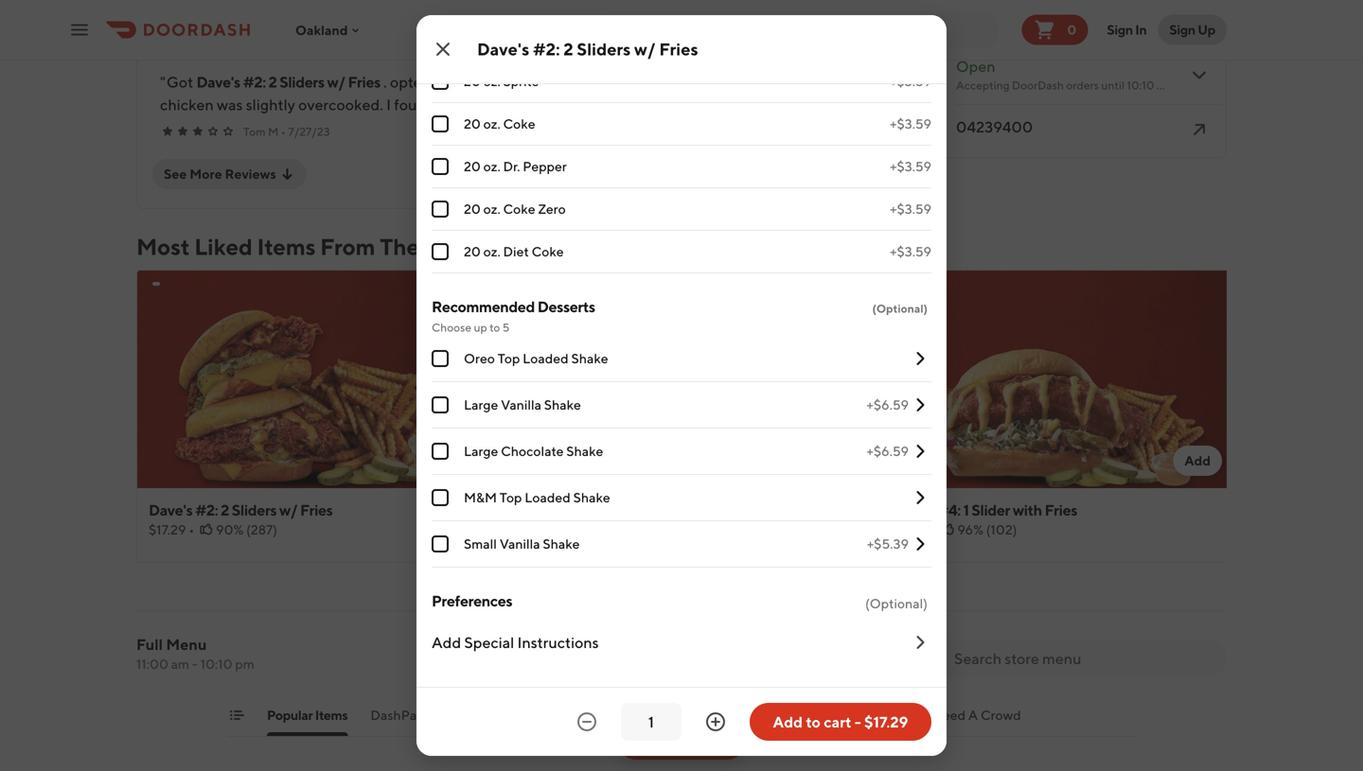 Task type: vqa. For each thing, say whether or not it's contained in the screenshot.
Exclusive
yes



Task type: describe. For each thing, give the bounding box(es) containing it.
w/ inside 'dave's #2:     2 sliders w/ fries "'
[[327, 73, 345, 91]]

92%
[[591, 522, 617, 538]]

2 slider from the left
[[972, 501, 1010, 519]]

sign in link
[[1096, 11, 1158, 49]]

10:10 for menu
[[200, 657, 233, 672]]

add button for dave's #2:     2 sliders w/ fries
[[431, 446, 480, 476]]

0 button
[[1022, 15, 1088, 45]]

expand store hours image
[[1188, 63, 1211, 86]]

oreo
[[464, 351, 495, 366]]

oakland, ca
[[956, 16, 1033, 31]]

dave's inside the dave's #2:     2 sliders w/ fries dialog
[[477, 39, 530, 59]]

• for dave's #2:     2 sliders w/ fries
[[189, 522, 194, 538]]

20 oz. coke
[[464, 116, 535, 132]]

choose up to 5
[[432, 45, 510, 59]]

0 horizontal spatial $17.29
[[149, 522, 186, 538]]

1 choose from the top
[[432, 45, 472, 59]]

oz. for 20 oz. coke zero
[[484, 201, 501, 217]]

20 for 20 oz. diet coke
[[464, 244, 481, 259]]

90%
[[216, 522, 244, 538]]

recommended desserts group
[[432, 296, 932, 568]]

tender
[[600, 501, 647, 519]]

sliders inside dialog
[[577, 39, 631, 59]]

loaded for oreo
[[523, 351, 569, 366]]

shake for large vanilla shake
[[544, 397, 581, 413]]

0
[[1068, 22, 1077, 37]]

am
[[171, 657, 189, 672]]

2 shakes from the left
[[870, 708, 913, 723]]

04239400
[[956, 118, 1033, 136]]

add button for dave's #4: 1 slider with fries
[[1174, 446, 1222, 476]]

cart
[[824, 713, 852, 731]]

#2: inside 'dave's #2:     2 sliders w/ fries "'
[[243, 73, 266, 91]]

1 slider from the left
[[670, 501, 708, 519]]

ca
[[1014, 16, 1033, 31]]

0 horizontal spatial sliders
[[232, 501, 277, 519]]

$16.09 •
[[520, 522, 570, 538]]

$17.29 •
[[149, 522, 194, 538]]

$11.89 •
[[891, 522, 936, 538]]

coke for 20 oz. coke
[[503, 116, 535, 132]]

view menu button
[[617, 722, 746, 760]]

dave's #3: 1 tender & 1 slider w/ fries
[[520, 501, 765, 519]]

2 +$3.59 from the top
[[890, 116, 932, 132]]

dashpass exclusive item(s) button
[[371, 706, 533, 737]]

(287)
[[246, 522, 277, 538]]

20 for 20 oz. coke
[[464, 116, 481, 132]]

diet
[[503, 244, 529, 259]]

pm
[[1157, 79, 1175, 92]]

oreo top loaded shake
[[464, 351, 608, 366]]

with
[[1013, 501, 1042, 519]]

preferences
[[432, 592, 512, 610]]

96% (102)
[[958, 522, 1017, 538]]

oz. for 20 oz. coke
[[484, 116, 501, 132]]

#4:
[[938, 501, 961, 519]]

+$6.59 for large chocolate shake
[[867, 444, 909, 459]]

w/ inside dialog
[[634, 39, 656, 59]]

- inside 'button'
[[855, 713, 861, 731]]

doordash
[[1012, 79, 1064, 92]]

90% (287)
[[216, 522, 277, 538]]

dave's for $17.29 •
[[149, 501, 193, 519]]

popular
[[267, 708, 313, 723]]

choose inside recommended desserts choose up to 5
[[432, 321, 472, 334]]

(114)
[[620, 522, 647, 538]]

11:00
[[136, 657, 168, 672]]

sprite
[[503, 73, 539, 89]]

shakes inside button
[[804, 708, 847, 723]]

Item Search search field
[[954, 649, 1212, 669]]

special
[[464, 634, 514, 652]]

tom m • 7/27/23
[[243, 125, 330, 138]]

20 for 20 oz. coke zero
[[464, 201, 481, 217]]

decrease quantity by 1 image
[[576, 711, 598, 734]]

2 inside dialog
[[564, 39, 574, 59]]

5 inside recommended desserts choose up to 5
[[503, 321, 510, 334]]

large for large vanilla shake
[[464, 397, 498, 413]]

recommended desserts choose up to 5
[[432, 298, 595, 334]]

96%
[[958, 522, 984, 538]]

" inside 'dave's #2:     2 sliders w/ fries "'
[[727, 96, 732, 114]]

sides button
[[614, 706, 647, 737]]

loaded inside button
[[756, 708, 802, 723]]

• for dave's #3: 1 tender & 1 slider w/ fries
[[564, 522, 570, 538]]

most liked items from the menu heading
[[136, 232, 485, 262]]

Current quantity is 1 number field
[[632, 712, 670, 733]]

coke for 20 oz. coke zero
[[503, 201, 535, 217]]

most liked items from the menu
[[136, 233, 485, 260]]

meals button
[[556, 706, 591, 737]]

popular items
[[267, 708, 348, 723]]

oz. for 20 oz. sprite
[[484, 73, 501, 89]]

$17.29 inside 'button'
[[864, 713, 908, 731]]

feed a crowd button
[[935, 706, 1021, 737]]

M&M Top Loaded Shake checkbox
[[432, 490, 449, 507]]

+$5.39
[[867, 536, 909, 552]]

the
[[380, 233, 419, 260]]

0 horizontal spatial #2:
[[195, 501, 218, 519]]

shake for small vanilla shake
[[543, 536, 580, 552]]

add to cart - $17.29 button
[[750, 704, 932, 741]]

dashpass
[[371, 708, 428, 723]]

$16.09
[[520, 522, 561, 538]]

m&m top loaded shake
[[464, 490, 610, 506]]

shakes button
[[870, 706, 913, 737]]

dave's #4: 1 slider with fries
[[891, 501, 1078, 519]]

sign for sign in
[[1107, 22, 1133, 37]]

2 1 from the left
[[662, 501, 667, 519]]

dave's #2:     2 sliders w/ fries dialog
[[417, 0, 947, 757]]

1 for dave's #3: 1 tender & 1 slider w/ fries
[[592, 501, 597, 519]]

2 vertical spatial coke
[[532, 244, 564, 259]]

dashpass exclusive item(s)
[[371, 708, 533, 723]]

recommended
[[432, 298, 535, 316]]

add special instructions
[[432, 634, 599, 652]]

add special instructions button
[[432, 617, 932, 668]]

20 for 20 oz. sprite
[[464, 73, 481, 89]]

#2: inside dialog
[[533, 39, 560, 59]]

liked
[[194, 233, 253, 260]]

92% (114)
[[591, 522, 647, 538]]

sign up
[[1170, 22, 1216, 37]]

dave's #2:     2 sliders w/ fries "
[[196, 73, 732, 114]]

increase quantity by 1 image
[[704, 711, 727, 734]]

dr.
[[503, 159, 520, 174]]



Task type: locate. For each thing, give the bounding box(es) containing it.
+$3.59
[[890, 73, 932, 89], [890, 116, 932, 132], [890, 159, 932, 174], [890, 201, 932, 217], [890, 244, 932, 259]]

top loaded shakes
[[731, 708, 847, 723]]

5 up 20 oz. sprite
[[503, 45, 510, 59]]

5 +$3.59 from the top
[[890, 244, 932, 259]]

choose up oreo top loaded shake checkbox
[[432, 321, 472, 334]]

call restaurant image
[[1188, 118, 1211, 141]]

1 vertical spatial choose
[[432, 321, 472, 334]]

1 vertical spatial up
[[474, 321, 487, 334]]

1 vertical spatial 5
[[503, 321, 510, 334]]

exclusive
[[431, 708, 488, 723]]

1 vertical spatial #2:
[[243, 73, 266, 91]]

loaded up large vanilla shake
[[523, 351, 569, 366]]

1 horizontal spatial 1
[[662, 501, 667, 519]]

2 up from the top
[[474, 321, 487, 334]]

coke down sprite
[[503, 116, 535, 132]]

shake for large chocolate shake
[[566, 444, 603, 459]]

view menu
[[655, 732, 735, 750]]

1 vertical spatial 10:10
[[200, 657, 233, 672]]

+$6.59 for large vanilla shake
[[867, 397, 909, 413]]

0 horizontal spatial sign
[[1107, 22, 1133, 37]]

10:10 inside full menu 11:00 am - 10:10 pm
[[200, 657, 233, 672]]

until
[[1102, 79, 1125, 92]]

20 left dr.
[[464, 159, 481, 174]]

oakland button
[[295, 22, 363, 38]]

1 horizontal spatial 10:10
[[1127, 79, 1155, 92]]

1 1 from the left
[[592, 501, 597, 519]]

desserts
[[538, 298, 595, 316]]

sign for sign up
[[1170, 22, 1196, 37]]

tom
[[243, 125, 266, 138]]

open menu image
[[68, 18, 91, 41]]

shake right chocolate
[[566, 444, 603, 459]]

20 oz. diet coke
[[464, 244, 564, 259]]

items
[[257, 233, 316, 260], [315, 708, 348, 723]]

0 vertical spatial "
[[160, 10, 166, 28]]

close dave's #2:     2 sliders w/ fries image
[[432, 38, 454, 61]]

to inside recommended desserts choose up to 5
[[490, 321, 500, 334]]

sliders inside 'dave's #2:     2 sliders w/ fries "'
[[280, 73, 324, 91]]

+$3.59 for pepper
[[890, 159, 932, 174]]

loaded
[[523, 351, 569, 366], [525, 490, 571, 506], [756, 708, 802, 723]]

1 horizontal spatial sign
[[1170, 22, 1196, 37]]

" inside " "button"
[[160, 10, 166, 28]]

+$3.59 for coke
[[890, 244, 932, 259]]

feed a crowd
[[935, 708, 1021, 723]]

dave's up $11.89 • at the right of page
[[891, 501, 935, 519]]

20 oz. sprite
[[464, 73, 539, 89]]

view
[[655, 732, 691, 750]]

meals
[[556, 708, 591, 723]]

2 vertical spatial 2
[[221, 501, 229, 519]]

0 vertical spatial to
[[490, 45, 500, 59]]

sliders
[[577, 39, 631, 59], [280, 73, 324, 91], [232, 501, 277, 519]]

sign in
[[1107, 22, 1147, 37]]

instructions
[[517, 634, 599, 652]]

0 horizontal spatial 2
[[221, 501, 229, 519]]

fries
[[659, 39, 698, 59], [348, 73, 381, 91], [300, 501, 333, 519], [732, 501, 765, 519], [1045, 501, 1078, 519]]

to left the cart
[[806, 713, 821, 731]]

" button
[[137, 0, 879, 62]]

0 vertical spatial $17.29
[[149, 522, 186, 538]]

items inside heading
[[257, 233, 316, 260]]

0 vertical spatial -
[[192, 657, 198, 672]]

dave's up $17.29 •
[[149, 501, 193, 519]]

oakland
[[295, 22, 348, 38]]

5 20 from the top
[[464, 244, 481, 259]]

1 vertical spatial (optional)
[[865, 596, 928, 612]]

from
[[320, 233, 375, 260]]

1 5 from the top
[[503, 45, 510, 59]]

slider right &
[[670, 501, 708, 519]]

add inside 'button'
[[773, 713, 803, 731]]

menu right the
[[424, 233, 485, 260]]

large down oreo
[[464, 397, 498, 413]]

up
[[474, 45, 487, 59], [474, 321, 487, 334]]

0 horizontal spatial 1
[[592, 501, 597, 519]]

1 horizontal spatial menu
[[424, 233, 485, 260]]

dave's #2:     2 sliders w/ fries button
[[196, 71, 381, 92]]

large for large chocolate shake
[[464, 444, 498, 459]]

0 vertical spatial up
[[474, 45, 487, 59]]

2 vertical spatial loaded
[[756, 708, 802, 723]]

dave's #2:     2 sliders w/ fries inside dialog
[[477, 39, 698, 59]]

shake
[[571, 351, 608, 366], [544, 397, 581, 413], [566, 444, 603, 459], [573, 490, 610, 506], [543, 536, 580, 552]]

1 vertical spatial -
[[855, 713, 861, 731]]

1 horizontal spatial #2:
[[243, 73, 266, 91]]

0 vertical spatial items
[[257, 233, 316, 260]]

menu inside full menu 11:00 am - 10:10 pm
[[166, 636, 207, 654]]

large vanilla shake
[[464, 397, 581, 413]]

0 vertical spatial choose
[[432, 45, 472, 59]]

2 horizontal spatial 2
[[564, 39, 574, 59]]

shake down the #3: on the bottom of page
[[543, 536, 580, 552]]

• for dave's #4: 1 slider with fries
[[930, 522, 936, 538]]

coke
[[503, 116, 535, 132], [503, 201, 535, 217], [532, 244, 564, 259]]

sign
[[1107, 22, 1133, 37], [1170, 22, 1196, 37]]

20 for 20 oz. dr. pepper
[[464, 159, 481, 174]]

0 horizontal spatial shakes
[[804, 708, 847, 723]]

fries inside 'dave's #2:     2 sliders w/ fries "'
[[348, 73, 381, 91]]

0 horizontal spatial dave's #2:     2 sliders w/ fries
[[149, 501, 333, 519]]

dave's up $16.09
[[520, 501, 564, 519]]

vanilla right small
[[500, 536, 540, 552]]

item(s)
[[490, 708, 533, 723]]

dave's for $16.09 •
[[520, 501, 564, 519]]

1 horizontal spatial slider
[[972, 501, 1010, 519]]

m
[[268, 125, 279, 138]]

small
[[464, 536, 497, 552]]

vanilla up chocolate
[[501, 397, 542, 413]]

to down recommended on the top of the page
[[490, 321, 500, 334]]

group
[[432, 21, 932, 274]]

20 down 'choose up to 5'
[[464, 73, 481, 89]]

loaded left the cart
[[756, 708, 802, 723]]

see
[[164, 166, 187, 182]]

2 5 from the top
[[503, 321, 510, 334]]

see more reviews button
[[152, 159, 307, 189]]

large
[[464, 397, 498, 413], [464, 444, 498, 459]]

0 horizontal spatial menu
[[166, 636, 207, 654]]

2 horizontal spatial sliders
[[577, 39, 631, 59]]

full
[[136, 636, 163, 654]]

0 horizontal spatial add button
[[431, 446, 480, 476]]

None checkbox
[[432, 243, 449, 260], [432, 443, 449, 460], [432, 536, 449, 553], [432, 243, 449, 260], [432, 443, 449, 460], [432, 536, 449, 553]]

dave's for $11.89 •
[[891, 501, 935, 519]]

shake up 92% at the bottom
[[573, 490, 610, 506]]

slider up the 96% (102)
[[972, 501, 1010, 519]]

+$3.59 for zero
[[890, 201, 932, 217]]

coke right diet on the left of the page
[[532, 244, 564, 259]]

dave's #2:     2 sliders w/ fries up sprite
[[477, 39, 698, 59]]

2
[[564, 39, 574, 59], [268, 73, 277, 91], [221, 501, 229, 519]]

#3:
[[566, 501, 589, 519]]

5
[[503, 45, 510, 59], [503, 321, 510, 334]]

top for oreo
[[498, 351, 520, 366]]

0 vertical spatial vanilla
[[501, 397, 542, 413]]

dave's up 20 oz. sprite
[[477, 39, 530, 59]]

2 horizontal spatial menu
[[694, 732, 735, 750]]

2 vertical spatial #2:
[[195, 501, 218, 519]]

0 vertical spatial #2:
[[533, 39, 560, 59]]

more
[[190, 166, 222, 182]]

find restaurant in google maps image
[[1188, 2, 1211, 25]]

20 up 20 oz. diet coke
[[464, 201, 481, 217]]

see more reviews
[[164, 166, 276, 182]]

pm
[[235, 657, 255, 672]]

2 horizontal spatial #2:
[[533, 39, 560, 59]]

loaded up the $16.09 •
[[525, 490, 571, 506]]

up inside recommended desserts choose up to 5
[[474, 321, 487, 334]]

None checkbox
[[432, 73, 449, 90], [432, 116, 449, 133], [432, 158, 449, 175], [432, 201, 449, 218], [432, 397, 449, 414], [432, 73, 449, 90], [432, 116, 449, 133], [432, 158, 449, 175], [432, 201, 449, 218], [432, 397, 449, 414]]

open accepting doordash orders until 10:10 pm
[[956, 57, 1175, 92]]

1 20 from the top
[[464, 73, 481, 89]]

- right am
[[192, 657, 198, 672]]

large up m&m
[[464, 444, 498, 459]]

1 vertical spatial sliders
[[280, 73, 324, 91]]

2 add button from the left
[[1174, 446, 1222, 476]]

small vanilla shake
[[464, 536, 580, 552]]

#2: up tom
[[243, 73, 266, 91]]

3 +$3.59 from the top
[[890, 159, 932, 174]]

feed
[[935, 708, 966, 723]]

10:10 for accepting
[[1127, 79, 1155, 92]]

1 horizontal spatial 2
[[268, 73, 277, 91]]

oz. for 20 oz. dr. pepper
[[484, 159, 501, 174]]

items right popular
[[315, 708, 348, 723]]

large chocolate shake
[[464, 444, 603, 459]]

group containing 20 oz. sprite
[[432, 21, 932, 274]]

oz. down 'dave's #2:     2 sliders w/ fries "'
[[484, 116, 501, 132]]

3 20 from the top
[[464, 159, 481, 174]]

shake down the desserts
[[571, 351, 608, 366]]

sign left in
[[1107, 22, 1133, 37]]

oz. for 20 oz. diet coke
[[484, 244, 501, 259]]

up up 20 oz. sprite
[[474, 45, 487, 59]]

1 right the #3: on the bottom of page
[[592, 501, 597, 519]]

1 vertical spatial large
[[464, 444, 498, 459]]

1 right &
[[662, 501, 667, 519]]

sides
[[614, 708, 647, 723]]

to up 20 oz. sprite
[[490, 45, 500, 59]]

zero
[[538, 201, 566, 217]]

1 vertical spatial dave's #2:     2 sliders w/ fries
[[149, 501, 333, 519]]

10:10 inside open accepting doordash orders until 10:10 pm
[[1127, 79, 1155, 92]]

3 oz. from the top
[[484, 159, 501, 174]]

$17.29 left 90%
[[149, 522, 186, 538]]

up down recommended on the top of the page
[[474, 321, 487, 334]]

0 vertical spatial top
[[498, 351, 520, 366]]

1 vertical spatial $17.29
[[864, 713, 908, 731]]

3 1 from the left
[[964, 501, 969, 519]]

• down the #3: on the bottom of page
[[564, 522, 570, 538]]

2 vertical spatial menu
[[694, 732, 735, 750]]

1 vertical spatial loaded
[[525, 490, 571, 506]]

- inside full menu 11:00 am - 10:10 pm
[[192, 657, 198, 672]]

2 inside 'dave's #2:     2 sliders w/ fries "'
[[268, 73, 277, 91]]

top right m&m
[[500, 490, 522, 506]]

1 +$3.59 from the top
[[890, 73, 932, 89]]

-
[[192, 657, 198, 672], [855, 713, 861, 731]]

dave's inside 'dave's #2:     2 sliders w/ fries "'
[[196, 73, 240, 91]]

top for m&m
[[500, 490, 522, 506]]

add button
[[431, 446, 480, 476], [1174, 446, 1222, 476]]

• right m
[[281, 125, 286, 138]]

top
[[498, 351, 520, 366], [500, 490, 522, 506], [731, 708, 753, 723]]

1 oz. from the top
[[484, 73, 501, 89]]

oz. left diet on the left of the page
[[484, 244, 501, 259]]

1 right #4:
[[964, 501, 969, 519]]

1 horizontal spatial shakes
[[870, 708, 913, 723]]

oakland,
[[956, 16, 1011, 31]]

a
[[969, 708, 978, 723]]

&
[[650, 501, 659, 519]]

0 vertical spatial loaded
[[523, 351, 569, 366]]

open
[[956, 57, 996, 75]]

#2: up 90%
[[195, 501, 218, 519]]

2 vertical spatial sliders
[[232, 501, 277, 519]]

$17.29 right the cart
[[864, 713, 908, 731]]

0 vertical spatial menu
[[424, 233, 485, 260]]

1 up from the top
[[474, 45, 487, 59]]

0 vertical spatial 2
[[564, 39, 574, 59]]

Oreo Top Loaded Shake checkbox
[[432, 350, 449, 367]]

1 add button from the left
[[431, 446, 480, 476]]

1 horizontal spatial sliders
[[280, 73, 324, 91]]

up
[[1198, 22, 1216, 37]]

4 20 from the top
[[464, 201, 481, 217]]

2 +$6.59 from the top
[[867, 444, 909, 459]]

m&m
[[464, 490, 497, 506]]

5 down recommended on the top of the page
[[503, 321, 510, 334]]

$17.29
[[149, 522, 186, 538], [864, 713, 908, 731]]

menu inside heading
[[424, 233, 485, 260]]

20 down 'dave's #2:     2 sliders w/ fries "'
[[464, 116, 481, 132]]

crowd
[[981, 708, 1021, 723]]

0 vertical spatial dave's #2:     2 sliders w/ fries
[[477, 39, 698, 59]]

0 vertical spatial 5
[[503, 45, 510, 59]]

1
[[592, 501, 597, 519], [662, 501, 667, 519], [964, 501, 969, 519]]

7/27/23
[[288, 125, 330, 138]]

0 horizontal spatial slider
[[670, 501, 708, 519]]

0 vertical spatial coke
[[503, 116, 535, 132]]

2 vertical spatial "
[[727, 96, 732, 114]]

fries inside dialog
[[659, 39, 698, 59]]

1 for dave's #4: 1 slider with fries
[[964, 501, 969, 519]]

• right $11.89
[[930, 522, 936, 538]]

#2: up sprite
[[533, 39, 560, 59]]

vanilla for large
[[501, 397, 542, 413]]

1 vertical spatial coke
[[503, 201, 535, 217]]

accepting
[[956, 79, 1010, 92]]

1 vertical spatial +$6.59
[[867, 444, 909, 459]]

1 vertical spatial menu
[[166, 636, 207, 654]]

2 sign from the left
[[1170, 22, 1196, 37]]

menu for view menu
[[694, 732, 735, 750]]

1 large from the top
[[464, 397, 498, 413]]

$11.89
[[891, 522, 928, 538]]

1 +$6.59 from the top
[[867, 397, 909, 413]]

1 vertical spatial top
[[500, 490, 522, 506]]

menu inside button
[[694, 732, 735, 750]]

0 vertical spatial sliders
[[577, 39, 631, 59]]

sign up link
[[1158, 15, 1227, 45]]

0 vertical spatial +$6.59
[[867, 397, 909, 413]]

menu down drinks
[[694, 732, 735, 750]]

- right the cart
[[855, 713, 861, 731]]

2 vertical spatial top
[[731, 708, 753, 723]]

top right increase quantity by 1 image
[[731, 708, 753, 723]]

0 vertical spatial large
[[464, 397, 498, 413]]

top inside button
[[731, 708, 753, 723]]

20 left diet on the left of the page
[[464, 244, 481, 259]]

4 oz. from the top
[[484, 201, 501, 217]]

choose up 'dave's #2:     2 sliders w/ fries "'
[[432, 45, 472, 59]]

2 vertical spatial to
[[806, 713, 821, 731]]

1 horizontal spatial dave's #2:     2 sliders w/ fries
[[477, 39, 698, 59]]

vanilla for small
[[500, 536, 540, 552]]

2 horizontal spatial 1
[[964, 501, 969, 519]]

#2:
[[533, 39, 560, 59], [243, 73, 266, 91], [195, 501, 218, 519]]

1 horizontal spatial add button
[[1174, 446, 1222, 476]]

1 vertical spatial to
[[490, 321, 500, 334]]

add inside button
[[432, 634, 461, 652]]

w/
[[634, 39, 656, 59], [327, 73, 345, 91], [279, 501, 298, 519], [711, 501, 729, 519]]

1 shakes from the left
[[804, 708, 847, 723]]

dave's up see more reviews
[[196, 73, 240, 91]]

add to cart - $17.29
[[773, 713, 908, 731]]

dave's #2:     2 sliders w/ fries up 90% (287)
[[149, 501, 333, 519]]

1 sign from the left
[[1107, 22, 1133, 37]]

20 oz. coke zero
[[464, 201, 566, 217]]

1 horizontal spatial $17.29
[[864, 713, 908, 731]]

0 horizontal spatial 10:10
[[200, 657, 233, 672]]

2 choose from the top
[[432, 321, 472, 334]]

2 20 from the top
[[464, 116, 481, 132]]

0 horizontal spatial -
[[192, 657, 198, 672]]

1 vertical spatial "
[[160, 73, 166, 91]]

sign left the up
[[1170, 22, 1196, 37]]

(optional)
[[872, 302, 928, 315], [865, 596, 928, 612]]

loaded for m&m
[[525, 490, 571, 506]]

oz. left dr.
[[484, 159, 501, 174]]

oz. up 20 oz. diet coke
[[484, 201, 501, 217]]

2 large from the top
[[464, 444, 498, 459]]

1 vertical spatial 2
[[268, 73, 277, 91]]

(optional) inside recommended desserts group
[[872, 302, 928, 315]]

in
[[1135, 22, 1147, 37]]

menu for full menu 11:00 am - 10:10 pm
[[166, 636, 207, 654]]

oz. left sprite
[[484, 73, 501, 89]]

(102)
[[986, 522, 1017, 538]]

0 vertical spatial 10:10
[[1127, 79, 1155, 92]]

shake down oreo top loaded shake in the top left of the page
[[544, 397, 581, 413]]

drinks button
[[669, 706, 708, 737]]

1 vertical spatial vanilla
[[500, 536, 540, 552]]

5 oz. from the top
[[484, 244, 501, 259]]

1 vertical spatial items
[[315, 708, 348, 723]]

items left from
[[257, 233, 316, 260]]

coke left zero
[[503, 201, 535, 217]]

menu up am
[[166, 636, 207, 654]]

top right oreo
[[498, 351, 520, 366]]

4 +$3.59 from the top
[[890, 201, 932, 217]]

2 oz. from the top
[[484, 116, 501, 132]]

• left 90%
[[189, 522, 194, 538]]

chocolate
[[501, 444, 564, 459]]

1 horizontal spatial -
[[855, 713, 861, 731]]

to inside 'button'
[[806, 713, 821, 731]]

0 vertical spatial (optional)
[[872, 302, 928, 315]]



